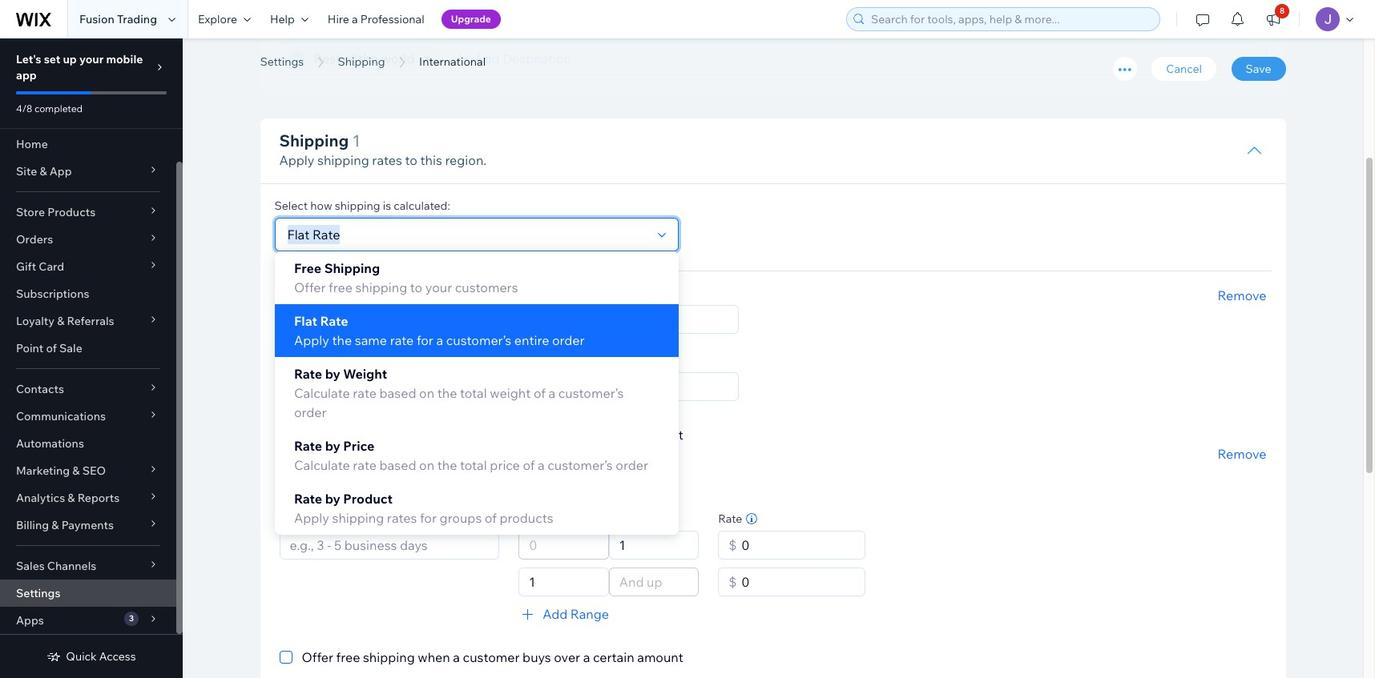 Task type: vqa. For each thing, say whether or not it's contained in the screenshot.
left LEARN
no



Task type: locate. For each thing, give the bounding box(es) containing it.
2 offer free shipping when a customer buys over a certain amount from the top
[[302, 650, 683, 666]]

site & app button
[[0, 158, 176, 185]]

1 horizontal spatial your
[[425, 280, 452, 296]]

weight left range
[[519, 512, 556, 527]]

app
[[49, 164, 72, 179]]

settings link down help
[[252, 54, 312, 70]]

2 calculate from the top
[[294, 458, 350, 474]]

based inside rate by weight calculate rate based on the total weight of a customer's order
[[379, 386, 416, 402]]

region.
[[445, 152, 487, 168]]

1 vertical spatial your
[[425, 280, 452, 296]]

2 vertical spatial by
[[325, 492, 340, 508]]

0 vertical spatial for
[[416, 333, 433, 349]]

quick access
[[66, 650, 136, 664]]

1 amount from the top
[[637, 427, 683, 443]]

None text field
[[617, 374, 733, 401], [737, 532, 860, 560], [524, 569, 594, 597], [737, 569, 860, 597], [617, 374, 733, 401], [737, 532, 860, 560], [524, 569, 594, 597], [737, 569, 860, 597]]

the up rate by product apply shipping rates for groups of products
[[437, 458, 457, 474]]

a inside rate by price calculate rate based on the total price of a customer's order
[[537, 458, 544, 474]]

1 name from the top
[[366, 286, 395, 301]]

to left the this
[[405, 152, 417, 168]]

& right the billing
[[52, 518, 59, 533]]

option for 1st offer free shipping when a customer buys over a certain amount checkbox from the top's e.g., standard shipping field
[[329, 286, 363, 301]]

1 vertical spatial based
[[379, 458, 416, 474]]

&
[[40, 164, 47, 179], [57, 314, 64, 329], [72, 464, 80, 478], [68, 491, 75, 506], [52, 518, 59, 533]]

1 total from the top
[[460, 386, 487, 402]]

apply
[[279, 152, 314, 168], [294, 333, 329, 349], [294, 511, 329, 527]]

product
[[343, 492, 392, 508]]

1 remove from the top
[[1218, 288, 1267, 304]]

the inside flat rate apply the same rate for a customer's entire order
[[332, 333, 352, 349]]

by
[[325, 367, 340, 383], [325, 439, 340, 455], [325, 492, 340, 508]]

of
[[344, 50, 356, 67], [46, 341, 57, 356], [533, 386, 545, 402], [522, 458, 534, 474], [484, 511, 496, 527]]

home
[[16, 137, 48, 151]]

the down flat rate apply the same rate for a customer's entire order
[[437, 386, 457, 402]]

channels
[[47, 559, 96, 574]]

1 vertical spatial (optional)
[[371, 512, 421, 527]]

on inside rate by price calculate rate based on the total price of a customer's order
[[419, 458, 434, 474]]

on inside rate by weight calculate rate based on the total weight of a customer's order
[[419, 386, 434, 402]]

2 amount from the top
[[637, 650, 683, 666]]

2 delivery from the top
[[301, 512, 343, 527]]

0 vertical spatial apply
[[279, 152, 314, 168]]

2 horizontal spatial order
[[615, 458, 648, 474]]

0 vertical spatial remove button
[[1218, 286, 1267, 306]]

subscriptions
[[16, 287, 89, 301]]

0 vertical spatial on
[[419, 386, 434, 402]]

to
[[405, 152, 417, 168], [410, 280, 422, 296]]

1 vertical spatial settings link
[[0, 580, 176, 607]]

shipping option name for 1st offer free shipping when a customer buys over a certain amount checkbox from the top
[[279, 286, 395, 301]]

add inside button
[[543, 607, 568, 623]]

automations link
[[0, 430, 176, 458]]

& for site
[[40, 164, 47, 179]]

calculate down price
[[294, 458, 350, 474]]

2 vertical spatial customer's
[[547, 458, 612, 474]]

option up same
[[329, 286, 363, 301]]

1 on from the top
[[419, 386, 434, 402]]

contacts button
[[0, 376, 176, 403]]

quick
[[66, 650, 97, 664]]

1 vertical spatial free
[[336, 427, 360, 443]]

1 horizontal spatial settings link
[[252, 54, 312, 70]]

e.g., 3 - 5 business days field down flat rate apply the same rate for a customer's entire order
[[285, 374, 574, 401]]

None field
[[576, 42, 1259, 75], [282, 219, 651, 251], [576, 42, 1259, 75], [282, 219, 651, 251]]

order for rate by price calculate rate based on the total price of a customer's order
[[615, 458, 648, 474]]

0 vertical spatial free
[[328, 280, 352, 296]]

rate by price calculate rate based on the total price of a customer's order
[[294, 439, 648, 474]]

order inside rate by weight calculate rate based on the total weight of a customer's order
[[294, 405, 326, 421]]

1 vertical spatial time
[[345, 512, 369, 527]]

2 name from the top
[[366, 445, 395, 459]]

& right the site
[[40, 164, 47, 179]]

apply inside flat rate apply the same rate for a customer's entire order
[[294, 333, 329, 349]]

of left the sale
[[46, 341, 57, 356]]

1 vertical spatial offer free shipping when a customer buys over a certain amount
[[302, 650, 683, 666]]

arrow up outline image
[[1247, 142, 1263, 158]]

e.g., standard shipping field up groups
[[285, 465, 653, 492]]

0 vertical spatial rate
[[390, 333, 413, 349]]

to inside free shipping offer free shipping to your customers
[[410, 280, 422, 296]]

1 when from the top
[[418, 427, 450, 443]]

1 vertical spatial apply
[[294, 333, 329, 349]]

total left price on the bottom
[[460, 458, 487, 474]]

home link
[[0, 131, 176, 158]]

time down product
[[345, 512, 369, 527]]

billing & payments button
[[0, 512, 176, 539]]

groups
[[439, 511, 481, 527]]

1 option from the top
[[329, 286, 363, 301]]

& right loyalty
[[57, 314, 64, 329]]

0 vertical spatial offer free shipping when a customer buys over a certain amount checkbox
[[279, 426, 683, 445]]

based for rate by price
[[379, 458, 416, 474]]

apply for shipping
[[279, 152, 314, 168]]

your right up
[[79, 52, 104, 67]]

0 vertical spatial $
[[609, 379, 617, 395]]

option for e.g., standard shipping field for 1st offer free shipping when a customer buys over a certain amount checkbox from the bottom of the page
[[329, 445, 363, 459]]

rate inside rate by product apply shipping rates for groups of products
[[294, 492, 322, 508]]

(optional) down product
[[371, 512, 421, 527]]

1 vertical spatial weight
[[519, 512, 556, 527]]

1 vertical spatial customer
[[463, 650, 520, 666]]

delivery
[[301, 354, 343, 368], [301, 512, 343, 527]]

1 remove button from the top
[[1218, 286, 1267, 306]]

rate inside rate by weight calculate rate based on the total weight of a customer's order
[[352, 386, 376, 402]]

1 vertical spatial rates
[[387, 511, 417, 527]]

over for 1st offer free shipping when a customer buys over a certain amount checkbox from the bottom of the page
[[554, 650, 580, 666]]

0 vertical spatial settings link
[[252, 54, 312, 70]]

2 e.g., 3 - 5 business days field from the top
[[285, 532, 494, 560]]

your inside free shipping offer free shipping to your customers
[[425, 280, 452, 296]]

2 by from the top
[[325, 439, 340, 455]]

2 offer free shipping when a customer buys over a certain amount checkbox from the top
[[279, 649, 683, 668]]

to inside shipping 1 apply shipping rates to this region.
[[405, 152, 417, 168]]

1 certain from the top
[[593, 427, 634, 443]]

1 over from the top
[[554, 427, 580, 443]]

0 vertical spatial to
[[405, 152, 417, 168]]

1 horizontal spatial add
[[543, 607, 568, 623]]

shipping option name up product
[[279, 445, 395, 459]]

0 vertical spatial offer free shipping when a customer buys over a certain amount
[[302, 427, 683, 443]]

settings link down the channels
[[0, 580, 176, 607]]

to for 1
[[405, 152, 417, 168]]

0 vertical spatial e.g., 3 - 5 business days field
[[285, 374, 574, 401]]

1 vertical spatial calculate
[[294, 458, 350, 474]]

2 certain from the top
[[593, 650, 634, 666]]

e.g., standard shipping field down customers
[[285, 306, 733, 334]]

international
[[260, 34, 438, 71], [419, 54, 486, 69]]

0 vertical spatial based
[[379, 386, 416, 402]]

e.g., 3 - 5 business days field
[[285, 374, 574, 401], [285, 532, 494, 560]]

& inside popup button
[[68, 491, 75, 506]]

total inside rate by weight calculate rate based on the total weight of a customer's order
[[460, 386, 487, 402]]

name for e.g., standard shipping field for 1st offer free shipping when a customer buys over a certain amount checkbox from the bottom of the page
[[366, 445, 395, 459]]

2 on from the top
[[419, 458, 434, 474]]

1 vertical spatial est.
[[279, 512, 299, 527]]

based down same
[[379, 386, 416, 402]]

by inside rate by weight calculate rate based on the total weight of a customer's order
[[325, 367, 340, 383]]

save button
[[1231, 57, 1286, 81]]

1 vertical spatial order
[[294, 405, 326, 421]]

(optional) down same
[[371, 354, 421, 368]]

1 vertical spatial customer's
[[558, 386, 623, 402]]

over
[[554, 427, 580, 443], [554, 650, 580, 666]]

2 remove from the top
[[1218, 447, 1267, 463]]

site
[[16, 164, 37, 179]]

0 horizontal spatial settings
[[16, 587, 60, 601]]

1 vertical spatial to
[[410, 280, 422, 296]]

shipping left 1
[[279, 131, 349, 151]]

1 (optional) from the top
[[371, 354, 421, 368]]

based inside rate by price calculate rate based on the total price of a customer's order
[[379, 458, 416, 474]]

2 total from the top
[[460, 458, 487, 474]]

on up rate by product apply shipping rates for groups of products
[[419, 458, 434, 474]]

2 time from the top
[[345, 512, 369, 527]]

1 vertical spatial over
[[554, 650, 580, 666]]

0 horizontal spatial weight
[[343, 367, 387, 383]]

rates down product
[[387, 511, 417, 527]]

1 vertical spatial buys
[[523, 650, 551, 666]]

add for add range
[[543, 607, 568, 623]]

0 vertical spatial total
[[460, 386, 487, 402]]

0 vertical spatial offer
[[294, 280, 325, 296]]

remove for e.g., standard shipping field for 1st offer free shipping when a customer buys over a certain amount checkbox from the bottom of the page
[[1218, 447, 1267, 463]]

& left reports
[[68, 491, 75, 506]]

help button
[[260, 0, 318, 38]]

customer's inside rate by weight calculate rate based on the total weight of a customer's order
[[558, 386, 623, 402]]

calculate inside rate by price calculate rate based on the total price of a customer's order
[[294, 458, 350, 474]]

a
[[352, 12, 358, 26], [436, 333, 443, 349], [548, 386, 555, 402], [453, 427, 460, 443], [583, 427, 590, 443], [537, 458, 544, 474], [453, 650, 460, 666], [583, 650, 590, 666]]

reports
[[77, 491, 120, 506]]

settings link
[[252, 54, 312, 70], [0, 580, 176, 607]]

& left seo
[[72, 464, 80, 478]]

2 vertical spatial apply
[[294, 511, 329, 527]]

1 based from the top
[[379, 386, 416, 402]]

your up flat rate apply the same rate for a customer's entire order
[[425, 280, 452, 296]]

the left same
[[332, 333, 352, 349]]

weight down same
[[343, 367, 387, 383]]

the inside rate by price calculate rate based on the total price of a customer's order
[[437, 458, 457, 474]]

buys down weight
[[523, 427, 551, 443]]

1 vertical spatial est. delivery time (optional)
[[279, 512, 421, 527]]

for inside flat rate apply the same rate for a customer's entire order
[[416, 333, 433, 349]]

1 vertical spatial e.g., 3 - 5 business days field
[[285, 532, 494, 560]]

$
[[609, 379, 617, 395], [729, 538, 737, 554], [729, 575, 737, 591]]

None text field
[[524, 532, 594, 560], [614, 532, 684, 560], [524, 532, 594, 560], [614, 532, 684, 560]]

apply inside shipping 1 apply shipping rates to this region.
[[279, 152, 314, 168]]

2 vertical spatial rate
[[352, 458, 376, 474]]

shipping inside shipping 1 apply shipping rates to this region.
[[279, 131, 349, 151]]

calculate
[[294, 386, 350, 402], [294, 458, 350, 474]]

1 vertical spatial total
[[460, 458, 487, 474]]

calculate for weight
[[294, 386, 350, 402]]

2 shipping option name from the top
[[279, 445, 395, 459]]

1 vertical spatial settings
[[16, 587, 60, 601]]

a inside rate by weight calculate rate based on the total weight of a customer's order
[[548, 386, 555, 402]]

2 when from the top
[[418, 650, 450, 666]]

referrals
[[67, 314, 114, 329]]

store products button
[[0, 199, 176, 226]]

certain for 1st offer free shipping when a customer buys over a certain amount checkbox from the bottom of the page
[[593, 650, 634, 666]]

free
[[328, 280, 352, 296], [336, 427, 360, 443], [336, 650, 360, 666]]

your
[[79, 52, 104, 67], [425, 280, 452, 296]]

2 vertical spatial free
[[336, 650, 360, 666]]

1 horizontal spatial order
[[552, 333, 584, 349]]

help
[[270, 12, 295, 26]]

1 vertical spatial shipping option name
[[279, 445, 395, 459]]

1 vertical spatial offer
[[302, 427, 333, 443]]

1 vertical spatial certain
[[593, 650, 634, 666]]

rest of the world
[[314, 50, 415, 67]]

offer free shipping when a customer buys over a certain amount
[[302, 427, 683, 443], [302, 650, 683, 666]]

2 option from the top
[[329, 445, 363, 459]]

0 vertical spatial delivery
[[301, 354, 343, 368]]

(optional)
[[371, 354, 421, 368], [371, 512, 421, 527]]

rate for price
[[352, 458, 376, 474]]

1 vertical spatial e.g., standard shipping field
[[285, 465, 653, 492]]

time
[[345, 354, 369, 368], [345, 512, 369, 527]]

2 est. from the top
[[279, 512, 299, 527]]

upgrade
[[451, 13, 491, 25]]

0 vertical spatial add
[[475, 50, 500, 67]]

communications
[[16, 410, 106, 424]]

1 e.g., standard shipping field from the top
[[285, 306, 733, 334]]

0 horizontal spatial order
[[294, 405, 326, 421]]

total left weight
[[460, 386, 487, 402]]

est. delivery time (optional) down same
[[279, 354, 421, 368]]

products
[[47, 205, 96, 220]]

2 e.g., standard shipping field from the top
[[285, 465, 653, 492]]

shipping option name down free
[[279, 286, 395, 301]]

free for 1st offer free shipping when a customer buys over a certain amount checkbox from the top's e.g., standard shipping field
[[336, 427, 360, 443]]

offer
[[294, 280, 325, 296], [302, 427, 333, 443], [302, 650, 333, 666]]

of right weight
[[533, 386, 545, 402]]

sales
[[16, 559, 45, 574]]

0 vertical spatial calculate
[[294, 386, 350, 402]]

0 vertical spatial name
[[366, 286, 395, 301]]

0 vertical spatial time
[[345, 354, 369, 368]]

based up product
[[379, 458, 416, 474]]

buys for 1st offer free shipping when a customer buys over a certain amount checkbox from the top
[[523, 427, 551, 443]]

1 time from the top
[[345, 354, 369, 368]]

marketing
[[16, 464, 70, 478]]

0 horizontal spatial add
[[475, 50, 500, 67]]

1 vertical spatial offer free shipping when a customer buys over a certain amount checkbox
[[279, 649, 683, 668]]

1 by from the top
[[325, 367, 340, 383]]

of right price on the bottom
[[522, 458, 534, 474]]

1 vertical spatial on
[[419, 458, 434, 474]]

customer's inside rate by price calculate rate based on the total price of a customer's order
[[547, 458, 612, 474]]

customer
[[463, 427, 520, 443], [463, 650, 520, 666]]

0 vertical spatial customer's
[[446, 333, 511, 349]]

settings down help
[[260, 54, 304, 69]]

1 vertical spatial amount
[[637, 650, 683, 666]]

customer's for price
[[547, 458, 612, 474]]

0 vertical spatial option
[[329, 286, 363, 301]]

0 vertical spatial rates
[[372, 152, 402, 168]]

name up same
[[366, 286, 395, 301]]

price
[[343, 439, 374, 455]]

international down upgrade button
[[419, 54, 486, 69]]

rates inside rate by product apply shipping rates for groups of products
[[387, 511, 417, 527]]

1 offer free shipping when a customer buys over a certain amount from the top
[[302, 427, 683, 443]]

total for price
[[460, 458, 487, 474]]

on down flat rate apply the same rate for a customer's entire order
[[419, 386, 434, 402]]

of right groups
[[484, 511, 496, 527]]

customer's for weight
[[558, 386, 623, 402]]

remove button
[[1218, 286, 1267, 306], [1218, 445, 1267, 464]]

0 vertical spatial est. delivery time (optional)
[[279, 354, 421, 368]]

option
[[329, 286, 363, 301], [329, 445, 363, 459]]

1 shipping option name from the top
[[279, 286, 395, 301]]

1 vertical spatial by
[[325, 439, 340, 455]]

list box
[[274, 252, 679, 536]]

1 vertical spatial remove
[[1218, 447, 1267, 463]]

sale
[[59, 341, 82, 356]]

2 customer from the top
[[463, 650, 520, 666]]

0 horizontal spatial settings link
[[0, 580, 176, 607]]

time down same
[[345, 354, 369, 368]]

0 vertical spatial shipping option name
[[279, 286, 395, 301]]

0 vertical spatial settings
[[260, 54, 304, 69]]

1 vertical spatial rate
[[352, 386, 376, 402]]

1 vertical spatial delivery
[[301, 512, 343, 527]]

total inside rate by price calculate rate based on the total price of a customer's order
[[460, 458, 487, 474]]

by inside rate by product apply shipping rates for groups of products
[[325, 492, 340, 508]]

rate for weight
[[352, 386, 376, 402]]

1 est. from the top
[[279, 354, 299, 368]]

2 buys from the top
[[523, 650, 551, 666]]

1 vertical spatial remove button
[[1218, 445, 1267, 464]]

for left groups
[[420, 511, 436, 527]]

2 over from the top
[[554, 650, 580, 666]]

for inside rate by product apply shipping rates for groups of products
[[420, 511, 436, 527]]

apps
[[16, 614, 44, 628]]

0 horizontal spatial your
[[79, 52, 104, 67]]

0 vertical spatial (optional)
[[371, 354, 421, 368]]

weight inside rate by weight calculate rate based on the total weight of a customer's order
[[343, 367, 387, 383]]

2 vertical spatial order
[[615, 458, 648, 474]]

order inside rate by price calculate rate based on the total price of a customer's order
[[615, 458, 648, 474]]

remove
[[1218, 288, 1267, 304], [1218, 447, 1267, 463]]

0 vertical spatial e.g., standard shipping field
[[285, 306, 733, 334]]

add
[[475, 50, 500, 67], [543, 607, 568, 623]]

the left world
[[358, 50, 378, 67]]

0 vertical spatial buys
[[523, 427, 551, 443]]

e.g., Standard Shipping field
[[285, 306, 733, 334], [285, 465, 653, 492]]

remove button for 1st offer free shipping when a customer buys over a certain amount checkbox from the top's e.g., standard shipping field
[[1218, 286, 1267, 306]]

& for loyalty
[[57, 314, 64, 329]]

option up product
[[329, 445, 363, 459]]

2 remove button from the top
[[1218, 445, 1267, 464]]

by inside rate by price calculate rate based on the total price of a customer's order
[[325, 439, 340, 455]]

free inside free shipping offer free shipping to your customers
[[328, 280, 352, 296]]

option
[[274, 305, 679, 358]]

offer for e.g., standard shipping field for 1st offer free shipping when a customer buys over a certain amount checkbox from the bottom of the page
[[302, 650, 333, 666]]

est.
[[279, 354, 299, 368], [279, 512, 299, 527]]

1 vertical spatial for
[[420, 511, 436, 527]]

0 vertical spatial est.
[[279, 354, 299, 368]]

e.g., 3 - 5 business days field down rate by product apply shipping rates for groups of products
[[285, 532, 494, 560]]

rate down price
[[352, 458, 376, 474]]

contacts
[[16, 382, 64, 397]]

to up flat rate apply the same rate for a customer's entire order
[[410, 280, 422, 296]]

0 vertical spatial over
[[554, 427, 580, 443]]

3 by from the top
[[325, 492, 340, 508]]

0 vertical spatial when
[[418, 427, 450, 443]]

0 vertical spatial your
[[79, 52, 104, 67]]

loyalty
[[16, 314, 54, 329]]

And up text field
[[614, 569, 693, 597]]

add down upgrade button
[[475, 50, 500, 67]]

shipping
[[317, 152, 369, 168], [335, 199, 380, 213], [355, 280, 407, 296], [363, 427, 415, 443], [332, 511, 384, 527], [363, 650, 415, 666]]

certain
[[593, 427, 634, 443], [593, 650, 634, 666]]

to for shipping
[[410, 280, 422, 296]]

calculate up price
[[294, 386, 350, 402]]

0 vertical spatial remove
[[1218, 288, 1267, 304]]

2 based from the top
[[379, 458, 416, 474]]

est. delivery time (optional) down product
[[279, 512, 421, 527]]

let's
[[16, 52, 41, 67]]

list box containing free shipping
[[274, 252, 679, 536]]

0 vertical spatial by
[[325, 367, 340, 383]]

rate by weight calculate rate based on the total weight of a customer's order
[[294, 367, 623, 421]]

shipping right free
[[324, 261, 380, 277]]

1 vertical spatial add
[[543, 607, 568, 623]]

rate inside rate by price calculate rate based on the total price of a customer's order
[[352, 458, 376, 474]]

1 vertical spatial option
[[329, 445, 363, 459]]

sales channels
[[16, 559, 96, 574]]

add inside "button"
[[475, 50, 500, 67]]

2 vertical spatial offer
[[302, 650, 333, 666]]

0 vertical spatial order
[[552, 333, 584, 349]]

0 vertical spatial certain
[[593, 427, 634, 443]]

0 vertical spatial weight
[[343, 367, 387, 383]]

apply inside rate by product apply shipping rates for groups of products
[[294, 511, 329, 527]]

rate inside flat rate apply the same rate for a customer's entire order
[[390, 333, 413, 349]]

loyalty & referrals button
[[0, 308, 176, 335]]

amount
[[637, 427, 683, 443], [637, 650, 683, 666]]

certain for 1st offer free shipping when a customer buys over a certain amount checkbox from the top
[[593, 427, 634, 443]]

order inside flat rate apply the same rate for a customer's entire order
[[552, 333, 584, 349]]

2 (optional) from the top
[[371, 512, 421, 527]]

1 customer from the top
[[463, 427, 520, 443]]

1 vertical spatial name
[[366, 445, 395, 459]]

1 vertical spatial when
[[418, 650, 450, 666]]

buys down the add range
[[523, 650, 551, 666]]

for right same
[[416, 333, 433, 349]]

0 vertical spatial amount
[[637, 427, 683, 443]]

name up product
[[366, 445, 395, 459]]

add destination button
[[451, 49, 571, 68]]

Offer free shipping when a customer buys over a certain amount checkbox
[[279, 426, 683, 445], [279, 649, 683, 668]]

rates left the this
[[372, 152, 402, 168]]

weight
[[343, 367, 387, 383], [519, 512, 556, 527]]

settings
[[260, 54, 304, 69], [16, 587, 60, 601]]

rate up price
[[352, 386, 376, 402]]

by for product
[[325, 492, 340, 508]]

select how shipping is calculated:
[[274, 199, 450, 213]]

customer's
[[446, 333, 511, 349], [558, 386, 623, 402], [547, 458, 612, 474]]

add left range
[[543, 607, 568, 623]]

rate right same
[[390, 333, 413, 349]]

0 vertical spatial customer
[[463, 427, 520, 443]]

remove button for e.g., standard shipping field for 1st offer free shipping when a customer buys over a certain amount checkbox from the bottom of the page
[[1218, 445, 1267, 464]]

amount for 1st offer free shipping when a customer buys over a certain amount checkbox from the top
[[637, 427, 683, 443]]

calculate inside rate by weight calculate rate based on the total weight of a customer's order
[[294, 386, 350, 402]]

settings down sales
[[16, 587, 60, 601]]

1 calculate from the top
[[294, 386, 350, 402]]

1 buys from the top
[[523, 427, 551, 443]]

of right "rest"
[[344, 50, 356, 67]]



Task type: describe. For each thing, give the bounding box(es) containing it.
when for 1st offer free shipping when a customer buys over a certain amount checkbox from the bottom of the page
[[418, 650, 450, 666]]

1
[[352, 131, 360, 151]]

analytics & reports
[[16, 491, 120, 506]]

upgrade button
[[441, 10, 501, 29]]

shipping down free
[[279, 286, 327, 301]]

shipping inside shipping 1 apply shipping rates to this region.
[[317, 152, 369, 168]]

1 horizontal spatial settings
[[260, 54, 304, 69]]

(optional) for 1st e.g., 3 - 5 business days field from the bottom of the page
[[371, 512, 421, 527]]

price
[[490, 458, 520, 474]]

customer for 1st offer free shipping when a customer buys over a certain amount checkbox from the top
[[463, 427, 520, 443]]

name for 1st offer free shipping when a customer buys over a certain amount checkbox from the top's e.g., standard shipping field
[[366, 286, 395, 301]]

shipping inside free shipping offer free shipping to your customers
[[355, 280, 407, 296]]

offer inside free shipping offer free shipping to your customers
[[294, 280, 325, 296]]

trading
[[117, 12, 157, 26]]

hire a professional link
[[318, 0, 434, 38]]

access
[[99, 650, 136, 664]]

rate by product apply shipping rates for groups of products
[[294, 492, 553, 527]]

cancel button
[[1152, 57, 1216, 81]]

store
[[16, 205, 45, 220]]

based for rate by weight
[[379, 386, 416, 402]]

sales channels button
[[0, 553, 176, 580]]

2 est. delivery time (optional) from the top
[[279, 512, 421, 527]]

on for weight
[[419, 386, 434, 402]]

rate inside flat rate apply the same rate for a customer's entire order
[[320, 314, 348, 330]]

seo
[[82, 464, 106, 478]]

rate inside rate by price calculate rate based on the total price of a customer's order
[[294, 439, 322, 455]]

calculate for price
[[294, 458, 350, 474]]

offer free shipping when a customer buys over a certain amount for 1st offer free shipping when a customer buys over a certain amount checkbox from the top
[[302, 427, 683, 443]]

Search for tools, apps, help & more... field
[[866, 8, 1155, 30]]

time for 2nd e.g., 3 - 5 business days field from the bottom of the page
[[345, 354, 369, 368]]

est. for 2nd e.g., 3 - 5 business days field from the bottom of the page
[[279, 354, 299, 368]]

on for price
[[419, 458, 434, 474]]

select
[[274, 199, 308, 213]]

settings inside 'sidebar' element
[[16, 587, 60, 601]]

shipping left price
[[279, 445, 327, 459]]

world
[[381, 50, 415, 67]]

the inside rate by weight calculate rate based on the total weight of a customer's order
[[437, 386, 457, 402]]

time for 1st e.g., 3 - 5 business days field from the bottom of the page
[[345, 512, 369, 527]]

marketing & seo
[[16, 464, 106, 478]]

& for marketing
[[72, 464, 80, 478]]

weight
[[490, 386, 530, 402]]

entire
[[514, 333, 549, 349]]

offer free shipping when a customer buys over a certain amount for 1st offer free shipping when a customer buys over a certain amount checkbox from the bottom of the page
[[302, 650, 683, 666]]

store products
[[16, 205, 96, 220]]

marketing & seo button
[[0, 458, 176, 485]]

e.g., standard shipping field for 1st offer free shipping when a customer buys over a certain amount checkbox from the top
[[285, 306, 733, 334]]

add for add destination
[[475, 50, 500, 67]]

customer for 1st offer free shipping when a customer buys over a certain amount checkbox from the bottom of the page
[[463, 650, 520, 666]]

8
[[1280, 6, 1285, 16]]

1 offer free shipping when a customer buys over a certain amount checkbox from the top
[[279, 426, 683, 445]]

cancel
[[1166, 62, 1202, 76]]

same
[[354, 333, 387, 349]]

customer's inside flat rate apply the same rate for a customer's entire order
[[446, 333, 511, 349]]

& for billing
[[52, 518, 59, 533]]

shipping 1 apply shipping rates to this region.
[[279, 131, 487, 168]]

analytics & reports button
[[0, 485, 176, 512]]

loyalty & referrals
[[16, 314, 114, 329]]

(optional) for 2nd e.g., 3 - 5 business days field from the bottom of the page
[[371, 354, 421, 368]]

destination
[[503, 50, 571, 67]]

card
[[39, 260, 64, 274]]

mobile
[[106, 52, 143, 67]]

rates inside shipping 1 apply shipping rates to this region.
[[372, 152, 402, 168]]

order for rate by weight calculate rate based on the total weight of a customer's order
[[294, 405, 326, 421]]

is
[[383, 199, 391, 213]]

shipping down the hire a professional link
[[338, 54, 385, 69]]

weight range
[[519, 512, 589, 527]]

point of sale link
[[0, 335, 176, 362]]

shipping inside free shipping offer free shipping to your customers
[[324, 261, 380, 277]]

for for rates
[[420, 511, 436, 527]]

up
[[63, 52, 77, 67]]

free
[[294, 261, 321, 277]]

gift card button
[[0, 253, 176, 280]]

app
[[16, 68, 37, 83]]

add range button
[[519, 605, 810, 625]]

of inside 'sidebar' element
[[46, 341, 57, 356]]

1 est. delivery time (optional) from the top
[[279, 354, 421, 368]]

payments
[[61, 518, 114, 533]]

how
[[310, 199, 332, 213]]

by for price
[[325, 439, 340, 455]]

international down 'hire'
[[260, 34, 438, 71]]

flat rate apply the same rate for a customer's entire order
[[294, 314, 584, 349]]

4/8
[[16, 103, 32, 115]]

when for 1st offer free shipping when a customer buys over a certain amount checkbox from the top
[[418, 427, 450, 443]]

set
[[44, 52, 60, 67]]

orders button
[[0, 226, 176, 253]]

of inside rate by weight calculate rate based on the total weight of a customer's order
[[533, 386, 545, 402]]

1 e.g., 3 - 5 business days field from the top
[[285, 374, 574, 401]]

hire
[[328, 12, 349, 26]]

calculated:
[[394, 199, 450, 213]]

analytics
[[16, 491, 65, 506]]

orders
[[16, 232, 53, 247]]

remove for 1st offer free shipping when a customer buys over a certain amount checkbox from the top's e.g., standard shipping field
[[1218, 288, 1267, 304]]

amount for 1st offer free shipping when a customer buys over a certain amount checkbox from the bottom of the page
[[637, 650, 683, 666]]

point of sale
[[16, 341, 82, 356]]

completed
[[34, 103, 83, 115]]

rest
[[314, 50, 341, 67]]

customers
[[455, 280, 518, 296]]

1 horizontal spatial weight
[[519, 512, 556, 527]]

fusion
[[79, 12, 114, 26]]

4/8 completed
[[16, 103, 83, 115]]

e.g., standard shipping field for 1st offer free shipping when a customer buys over a certain amount checkbox from the bottom of the page
[[285, 465, 653, 492]]

of inside rate by price calculate rate based on the total price of a customer's order
[[522, 458, 534, 474]]

sidebar element
[[0, 38, 183, 679]]

& for analytics
[[68, 491, 75, 506]]

let's set up your mobile app
[[16, 52, 143, 83]]

billing & payments
[[16, 518, 114, 533]]

for for rate
[[416, 333, 433, 349]]

1 vertical spatial $
[[729, 538, 737, 554]]

over for 1st offer free shipping when a customer buys over a certain amount checkbox from the top
[[554, 427, 580, 443]]

point
[[16, 341, 44, 356]]

a inside flat rate apply the same rate for a customer's entire order
[[436, 333, 443, 349]]

est. for 1st e.g., 3 - 5 business days field from the bottom of the page
[[279, 512, 299, 527]]

professional
[[360, 12, 424, 26]]

total for weight
[[460, 386, 487, 402]]

products
[[499, 511, 553, 527]]

offer for 1st offer free shipping when a customer buys over a certain amount checkbox from the top's e.g., standard shipping field
[[302, 427, 333, 443]]

by for weight
[[325, 367, 340, 383]]

save
[[1246, 62, 1271, 76]]

range
[[559, 512, 589, 527]]

of inside rate by product apply shipping rates for groups of products
[[484, 511, 496, 527]]

option containing flat rate
[[274, 305, 679, 358]]

your inside let's set up your mobile app
[[79, 52, 104, 67]]

this
[[420, 152, 442, 168]]

free for e.g., standard shipping field for 1st offer free shipping when a customer buys over a certain amount checkbox from the bottom of the page
[[336, 650, 360, 666]]

rate inside rate by weight calculate rate based on the total weight of a customer's order
[[294, 367, 322, 383]]

shipping inside rate by product apply shipping rates for groups of products
[[332, 511, 384, 527]]

subscriptions link
[[0, 280, 176, 308]]

2 vertical spatial $
[[729, 575, 737, 591]]

apply for flat
[[294, 333, 329, 349]]

add range
[[543, 607, 609, 623]]

add destination
[[475, 50, 571, 67]]

1 delivery from the top
[[301, 354, 343, 368]]

site & app
[[16, 164, 72, 179]]

flat
[[294, 314, 317, 330]]

automations
[[16, 437, 84, 451]]

shipping option name for 1st offer free shipping when a customer buys over a certain amount checkbox from the bottom of the page
[[279, 445, 395, 459]]

shipping link
[[330, 54, 393, 70]]

explore
[[198, 12, 237, 26]]

fusion trading
[[79, 12, 157, 26]]

quick access button
[[47, 650, 136, 664]]

billing
[[16, 518, 49, 533]]

settings link inside 'sidebar' element
[[0, 580, 176, 607]]

buys for 1st offer free shipping when a customer buys over a certain amount checkbox from the bottom of the page
[[523, 650, 551, 666]]



